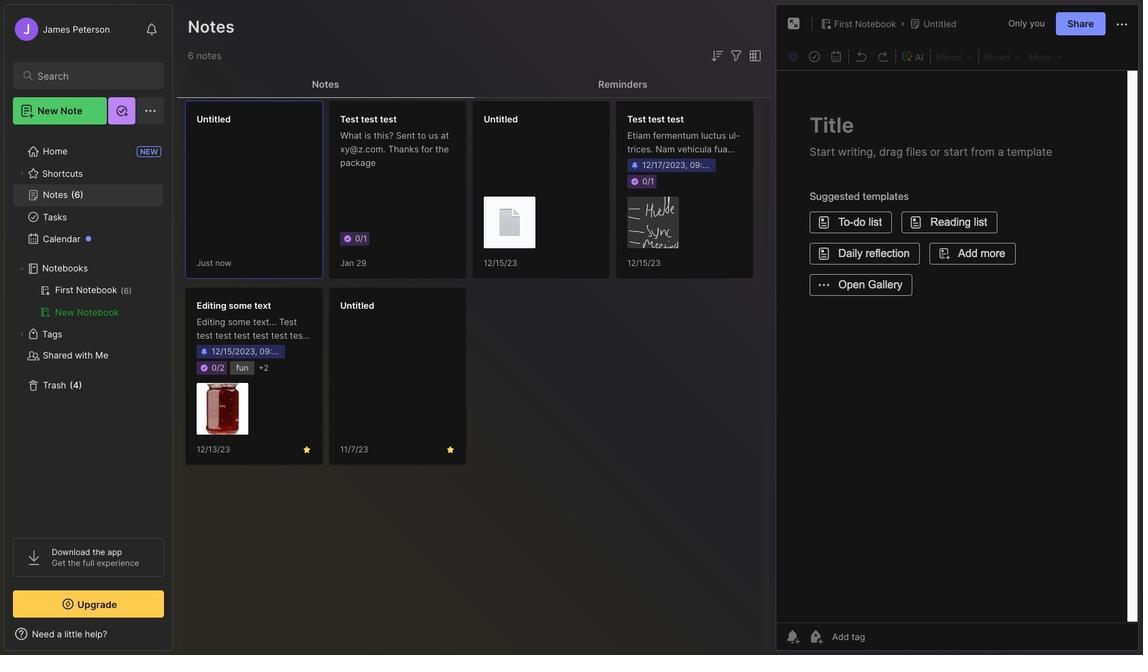 Task type: vqa. For each thing, say whether or not it's contained in the screenshot.
1st Tab from the left
no



Task type: describe. For each thing, give the bounding box(es) containing it.
insert image
[[785, 48, 804, 65]]

More field
[[1026, 48, 1066, 65]]

click to collapse image
[[172, 630, 182, 647]]

View options field
[[745, 48, 764, 64]]

Insert field
[[785, 48, 804, 65]]

Add filters field
[[728, 48, 745, 64]]

Font family field
[[981, 48, 1026, 65]]

2 horizontal spatial thumbnail image
[[628, 197, 679, 248]]

Sort options field
[[709, 48, 726, 64]]

more actions image
[[1114, 16, 1131, 33]]

none search field inside "main" element
[[37, 67, 152, 84]]

expand note image
[[786, 16, 803, 32]]

main element
[[0, 0, 177, 656]]

More actions field
[[1114, 15, 1131, 33]]

expand tags image
[[18, 330, 26, 338]]



Task type: locate. For each thing, give the bounding box(es) containing it.
Search text field
[[37, 69, 152, 82]]

tab list
[[177, 71, 772, 98]]

tree inside "main" element
[[5, 133, 172, 526]]

Heading level field
[[932, 48, 977, 65]]

thumbnail image
[[484, 197, 536, 248], [628, 197, 679, 248], [197, 383, 248, 435]]

0 horizontal spatial thumbnail image
[[197, 383, 248, 435]]

1 horizontal spatial thumbnail image
[[484, 197, 536, 248]]

add a reminder image
[[785, 629, 801, 645]]

note window element
[[776, 4, 1139, 651]]

expand notebooks image
[[18, 265, 26, 273]]

group inside tree
[[13, 280, 163, 323]]

group
[[13, 280, 163, 323]]

more image
[[1026, 48, 1066, 65]]

tree
[[5, 133, 172, 526]]

Account field
[[13, 16, 110, 43]]

heading level image
[[932, 48, 977, 65]]

font family image
[[981, 48, 1026, 65]]

None search field
[[37, 67, 152, 84]]

WHAT'S NEW field
[[5, 624, 172, 645]]

add filters image
[[728, 48, 745, 64]]

add tag image
[[808, 629, 824, 645]]

Note Editor text field
[[777, 70, 1139, 623]]



